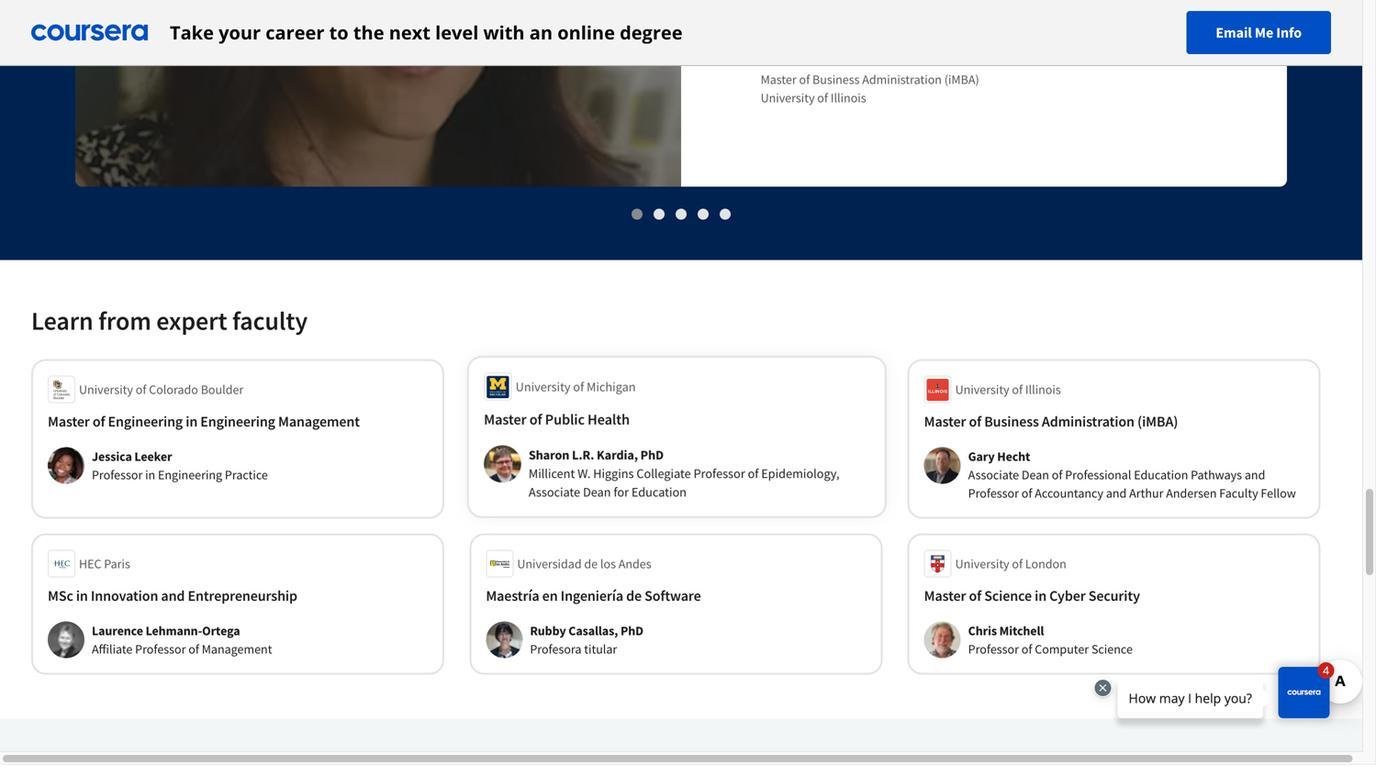 Task type: describe. For each thing, give the bounding box(es) containing it.
paris
[[104, 556, 130, 573]]

university for master of business administration (imba)
[[956, 382, 1010, 398]]

take your career to the next level with an online degree
[[170, 20, 683, 45]]

boulder
[[201, 382, 244, 398]]

in right the msc
[[76, 587, 88, 606]]

your
[[219, 20, 261, 45]]

of inside laurence lehmann-ortega affiliate professor of management
[[188, 641, 199, 658]]

university of colorado boulder
[[79, 382, 244, 398]]

illinois inside patricia ribiero peña master of business administration (imba) university of illinois
[[831, 90, 867, 106]]

arthur
[[1130, 485, 1164, 502]]

of up 'master of business administration (imba)'
[[1012, 382, 1023, 398]]

public
[[545, 410, 585, 429]]

collegiate
[[637, 465, 691, 482]]

(imba) inside patricia ribiero peña master of business administration (imba) university of illinois
[[945, 71, 980, 88]]

higgins
[[593, 465, 634, 482]]

maestría
[[486, 587, 540, 606]]

los
[[601, 556, 616, 573]]

1 horizontal spatial illinois
[[1026, 382, 1061, 398]]

master of business administration (imba)
[[924, 413, 1179, 431]]

an
[[530, 20, 553, 45]]

master for master of engineering in engineering management
[[48, 413, 90, 431]]

hec paris
[[79, 556, 130, 573]]

msc in innovation and entrepreneurship
[[48, 587, 297, 606]]

phd inside the rubby casallas, phd profesora titular
[[621, 623, 644, 640]]

entrepreneurship
[[188, 587, 297, 606]]

master of engineering in engineering management link
[[48, 411, 428, 433]]

colorado
[[149, 382, 198, 398]]

email me info button
[[1187, 11, 1332, 54]]

engineering for of
[[200, 413, 275, 431]]

online
[[558, 20, 615, 45]]

master of public health
[[483, 410, 630, 429]]

gary hecht associate dean of professional education pathways and professor of accountancy and arthur andersen faculty fellow
[[969, 449, 1297, 502]]

epidemiology,
[[762, 465, 841, 482]]

science inside the chris mitchell professor of computer science
[[1092, 641, 1133, 658]]

of up accountancy
[[1052, 467, 1063, 484]]

master of engineering in engineering management
[[48, 413, 360, 431]]

master of business administration (imba) link
[[924, 411, 1305, 433]]

fellow
[[1261, 485, 1297, 502]]

master for master of business administration (imba)
[[924, 413, 967, 431]]

l.r.
[[572, 446, 594, 463]]

practice
[[225, 467, 268, 484]]

titular
[[584, 641, 617, 658]]

associate inside the gary hecht associate dean of professional education pathways and professor of accountancy and arthur andersen faculty fellow
[[969, 467, 1019, 484]]

business inside patricia ribiero peña master of business administration (imba) university of illinois
[[813, 71, 860, 88]]

rubby
[[530, 623, 566, 640]]

maestría en ingeniería de software link
[[486, 585, 866, 607]]

management inside laurence lehmann-ortega affiliate professor of management
[[202, 641, 272, 658]]

chris mitchell professor of computer science
[[969, 623, 1133, 658]]

associate inside the 'sharon l.r. kardia, phd millicent w. higgins collegiate professor of epidemiology, associate dean for education'
[[528, 484, 580, 501]]

of left michigan
[[573, 378, 584, 395]]

take
[[170, 20, 214, 45]]

university of michigan
[[515, 378, 636, 395]]

me
[[1255, 23, 1274, 42]]

kardia,
[[597, 446, 638, 463]]

next image
[[1278, 0, 1297, 11]]

pathways
[[1191, 467, 1243, 484]]

faculty
[[232, 305, 308, 337]]

professor inside laurence lehmann-ortega affiliate professor of management
[[135, 641, 186, 658]]

of inside the chris mitchell professor of computer science
[[1022, 641, 1033, 658]]

universidad
[[517, 556, 582, 573]]

of up 'jessica'
[[93, 413, 105, 431]]

1 vertical spatial and
[[1106, 485, 1127, 502]]

professor inside the 'sharon l.r. kardia, phd millicent w. higgins collegiate professor of epidemiology, associate dean for education'
[[694, 465, 746, 482]]

cyber
[[1050, 587, 1086, 606]]

casallas,
[[569, 623, 618, 640]]

for
[[614, 484, 629, 501]]

millicent
[[528, 465, 575, 482]]

in for jessica leeker professor in engineering practice
[[145, 467, 155, 484]]

innovation
[[91, 587, 158, 606]]

2 horizontal spatial and
[[1245, 467, 1266, 484]]

master for master of science in cyber security
[[924, 587, 967, 606]]

ingeniería
[[561, 587, 624, 606]]

business inside master of business administration (imba) "link"
[[985, 413, 1039, 431]]

0 vertical spatial management
[[278, 413, 360, 431]]

affiliate
[[92, 641, 133, 658]]

andes
[[619, 556, 652, 573]]

peña
[[859, 50, 890, 68]]

lehmann-
[[146, 623, 202, 640]]

university for master of public health
[[515, 378, 570, 395]]

from
[[98, 305, 151, 337]]

email me info
[[1216, 23, 1302, 42]]

with
[[484, 20, 525, 45]]

software
[[645, 587, 701, 606]]

mitchell
[[1000, 623, 1044, 640]]

of down hecht
[[1022, 485, 1033, 502]]



Task type: vqa. For each thing, say whether or not it's contained in the screenshot.


Task type: locate. For each thing, give the bounding box(es) containing it.
dean down hecht
[[1022, 467, 1050, 484]]

info
[[1277, 23, 1302, 42]]

education down collegiate at the bottom of the page
[[632, 484, 687, 501]]

phd
[[641, 446, 664, 463], [621, 623, 644, 640]]

0 horizontal spatial (imba)
[[945, 71, 980, 88]]

michigan
[[587, 378, 636, 395]]

0 vertical spatial and
[[1245, 467, 1266, 484]]

en
[[542, 587, 558, 606]]

of down lehmann-
[[188, 641, 199, 658]]

university of illinois
[[956, 382, 1061, 398]]

de left los
[[584, 556, 598, 573]]

0 vertical spatial illinois
[[831, 90, 867, 106]]

in inside jessica leeker professor in engineering practice
[[145, 467, 155, 484]]

1 horizontal spatial and
[[1106, 485, 1127, 502]]

master for master of public health
[[483, 410, 526, 429]]

illinois up 'master of business administration (imba)'
[[1026, 382, 1061, 398]]

1 horizontal spatial business
[[985, 413, 1039, 431]]

of down ribiero
[[818, 90, 828, 106]]

expert
[[156, 305, 227, 337]]

in for master of engineering in engineering management
[[186, 413, 198, 431]]

engineering down leeker
[[158, 467, 222, 484]]

and up "faculty" on the bottom of page
[[1245, 467, 1266, 484]]

master inside "link"
[[924, 413, 967, 431]]

university for master of engineering in engineering management
[[79, 382, 133, 398]]

and inside msc in innovation and entrepreneurship link
[[161, 587, 185, 606]]

hec
[[79, 556, 101, 573]]

professor down lehmann-
[[135, 641, 186, 658]]

of inside the 'sharon l.r. kardia, phd millicent w. higgins collegiate professor of epidemiology, associate dean for education'
[[748, 465, 759, 482]]

maestría en ingeniería de software
[[486, 587, 701, 606]]

1 vertical spatial business
[[985, 413, 1039, 431]]

professor down gary
[[969, 485, 1019, 502]]

hecht
[[998, 449, 1031, 465]]

professor inside the gary hecht associate dean of professional education pathways and professor of accountancy and arthur andersen faculty fellow
[[969, 485, 1019, 502]]

phd right "casallas,"
[[621, 623, 644, 640]]

in down colorado
[[186, 413, 198, 431]]

gary
[[969, 449, 995, 465]]

professor down 'jessica'
[[92, 467, 143, 484]]

illinois
[[831, 90, 867, 106], [1026, 382, 1061, 398]]

engineering inside jessica leeker professor in engineering practice
[[158, 467, 222, 484]]

the
[[353, 20, 384, 45]]

master of science in cyber security
[[924, 587, 1141, 606]]

msc in innovation and entrepreneurship link
[[48, 585, 428, 607]]

next testimonial element
[[1266, 0, 1310, 496]]

0 horizontal spatial illinois
[[831, 90, 867, 106]]

next
[[389, 20, 431, 45]]

professional
[[1066, 467, 1132, 484]]

professor
[[694, 465, 746, 482], [92, 467, 143, 484], [969, 485, 1019, 502], [135, 641, 186, 658], [969, 641, 1019, 658]]

master
[[761, 71, 797, 88], [483, 410, 526, 429], [48, 413, 90, 431], [924, 413, 967, 431], [924, 587, 967, 606]]

master inside patricia ribiero peña master of business administration (imba) university of illinois
[[761, 71, 797, 88]]

sharon l.r. kardia, phd millicent w. higgins collegiate professor of epidemiology, associate dean for education
[[528, 446, 841, 501]]

of left public
[[529, 410, 542, 429]]

rubby casallas, phd profesora titular
[[530, 623, 644, 658]]

0 horizontal spatial education
[[632, 484, 687, 501]]

administration
[[863, 71, 942, 88], [1042, 413, 1135, 431]]

administration inside "link"
[[1042, 413, 1135, 431]]

master of public health link
[[483, 408, 871, 430]]

professor inside the chris mitchell professor of computer science
[[969, 641, 1019, 658]]

phd up collegiate at the bottom of the page
[[641, 446, 664, 463]]

of left london
[[1012, 556, 1023, 573]]

learn
[[31, 305, 93, 337]]

science down university of london
[[985, 587, 1032, 606]]

1 horizontal spatial administration
[[1042, 413, 1135, 431]]

de down the andes
[[626, 587, 642, 606]]

university inside patricia ribiero peña master of business administration (imba) university of illinois
[[761, 90, 815, 106]]

0 horizontal spatial dean
[[583, 484, 611, 501]]

laurence lehmann-ortega affiliate professor of management
[[92, 623, 272, 658]]

slides element
[[31, 204, 1332, 224]]

0 horizontal spatial science
[[985, 587, 1032, 606]]

(imba) inside master of business administration (imba) "link"
[[1138, 413, 1179, 431]]

1 vertical spatial phd
[[621, 623, 644, 640]]

laurence
[[92, 623, 143, 640]]

in down leeker
[[145, 467, 155, 484]]

0 vertical spatial phd
[[641, 446, 664, 463]]

engineering
[[108, 413, 183, 431], [200, 413, 275, 431], [158, 467, 222, 484]]

engineering up leeker
[[108, 413, 183, 431]]

of left epidemiology,
[[748, 465, 759, 482]]

career
[[266, 20, 325, 45]]

university up master of public health
[[515, 378, 570, 395]]

education up "arthur"
[[1134, 467, 1189, 484]]

1 horizontal spatial (imba)
[[1138, 413, 1179, 431]]

faculty
[[1220, 485, 1259, 502]]

jessica leeker professor in engineering practice
[[92, 449, 268, 484]]

0 horizontal spatial administration
[[863, 71, 942, 88]]

andersen
[[1167, 485, 1217, 502]]

business
[[813, 71, 860, 88], [985, 413, 1039, 431]]

professor down the chris
[[969, 641, 1019, 658]]

patricia
[[761, 50, 808, 68]]

security
[[1089, 587, 1141, 606]]

0 vertical spatial science
[[985, 587, 1032, 606]]

chris
[[969, 623, 997, 640]]

phd inside the 'sharon l.r. kardia, phd millicent w. higgins collegiate professor of epidemiology, associate dean for education'
[[641, 446, 664, 463]]

university down patricia
[[761, 90, 815, 106]]

0 vertical spatial (imba)
[[945, 71, 980, 88]]

in
[[186, 413, 198, 431], [145, 467, 155, 484], [76, 587, 88, 606], [1035, 587, 1047, 606]]

1 vertical spatial administration
[[1042, 413, 1135, 431]]

(imba)
[[945, 71, 980, 88], [1138, 413, 1179, 431]]

university of london
[[956, 556, 1067, 573]]

health
[[587, 410, 630, 429]]

0 horizontal spatial and
[[161, 587, 185, 606]]

administration down "peña" on the top of page
[[863, 71, 942, 88]]

0 horizontal spatial business
[[813, 71, 860, 88]]

w.
[[577, 465, 591, 482]]

dean
[[1022, 467, 1050, 484], [583, 484, 611, 501]]

1 vertical spatial (imba)
[[1138, 413, 1179, 431]]

degree
[[620, 20, 683, 45]]

london
[[1026, 556, 1067, 573]]

1 vertical spatial de
[[626, 587, 642, 606]]

1 vertical spatial illinois
[[1026, 382, 1061, 398]]

of inside "link"
[[969, 413, 982, 431]]

coursera image
[[31, 18, 148, 47]]

universidad de los andes
[[517, 556, 652, 573]]

of up the chris
[[969, 587, 982, 606]]

of up gary
[[969, 413, 982, 431]]

dean inside the gary hecht associate dean of professional education pathways and professor of accountancy and arthur andersen faculty fellow
[[1022, 467, 1050, 484]]

professor inside jessica leeker professor in engineering practice
[[92, 467, 143, 484]]

of down mitchell
[[1022, 641, 1033, 658]]

2 vertical spatial and
[[161, 587, 185, 606]]

1 vertical spatial management
[[202, 641, 272, 658]]

1 horizontal spatial de
[[626, 587, 642, 606]]

illinois down ribiero
[[831, 90, 867, 106]]

0 vertical spatial de
[[584, 556, 598, 573]]

and down professional
[[1106, 485, 1127, 502]]

education inside the 'sharon l.r. kardia, phd millicent w. higgins collegiate professor of epidemiology, associate dean for education'
[[632, 484, 687, 501]]

1 horizontal spatial dean
[[1022, 467, 1050, 484]]

leeker
[[134, 449, 172, 465]]

1 horizontal spatial education
[[1134, 467, 1189, 484]]

jessica
[[92, 449, 132, 465]]

education inside the gary hecht associate dean of professional education pathways and professor of accountancy and arthur andersen faculty fellow
[[1134, 467, 1189, 484]]

associate down gary
[[969, 467, 1019, 484]]

ribiero
[[811, 50, 856, 68]]

administration inside patricia ribiero peña master of business administration (imba) university of illinois
[[863, 71, 942, 88]]

of down patricia
[[799, 71, 810, 88]]

dean down w.
[[583, 484, 611, 501]]

previous testimonial element
[[53, 0, 97, 496]]

business down ribiero
[[813, 71, 860, 88]]

profesora
[[530, 641, 582, 658]]

0 horizontal spatial management
[[202, 641, 272, 658]]

ortega
[[202, 623, 240, 640]]

1 vertical spatial science
[[1092, 641, 1133, 658]]

and
[[1245, 467, 1266, 484], [1106, 485, 1127, 502], [161, 587, 185, 606]]

science
[[985, 587, 1032, 606], [1092, 641, 1133, 658]]

university for master of science in cyber security
[[956, 556, 1010, 573]]

university up 'jessica'
[[79, 382, 133, 398]]

1 horizontal spatial management
[[278, 413, 360, 431]]

0 vertical spatial administration
[[863, 71, 942, 88]]

0 horizontal spatial de
[[584, 556, 598, 573]]

dean inside the 'sharon l.r. kardia, phd millicent w. higgins collegiate professor of epidemiology, associate dean for education'
[[583, 484, 611, 501]]

education
[[1134, 467, 1189, 484], [632, 484, 687, 501]]

0 horizontal spatial associate
[[528, 484, 580, 501]]

associate
[[969, 467, 1019, 484], [528, 484, 580, 501]]

to
[[329, 20, 349, 45]]

of left colorado
[[136, 382, 146, 398]]

learn from expert faculty
[[31, 305, 308, 337]]

university up "master of science in cyber security"
[[956, 556, 1010, 573]]

sharon
[[528, 446, 569, 463]]

msc
[[48, 587, 73, 606]]

level
[[435, 20, 479, 45]]

university
[[761, 90, 815, 106], [515, 378, 570, 395], [79, 382, 133, 398], [956, 382, 1010, 398], [956, 556, 1010, 573]]

science inside master of science in cyber security link
[[985, 587, 1032, 606]]

0 vertical spatial business
[[813, 71, 860, 88]]

university up gary
[[956, 382, 1010, 398]]

email
[[1216, 23, 1252, 42]]

and up lehmann-
[[161, 587, 185, 606]]

1 horizontal spatial science
[[1092, 641, 1133, 658]]

business down university of illinois
[[985, 413, 1039, 431]]

patricia ribiero peña master of business administration (imba) university of illinois
[[761, 50, 980, 106]]

engineering down boulder
[[200, 413, 275, 431]]

in for master of science in cyber security
[[1035, 587, 1047, 606]]

associate down 'millicent' at the left bottom of the page
[[528, 484, 580, 501]]

1 horizontal spatial associate
[[969, 467, 1019, 484]]

in left cyber
[[1035, 587, 1047, 606]]

administration up professional
[[1042, 413, 1135, 431]]

professor right collegiate at the bottom of the page
[[694, 465, 746, 482]]

engineering for leeker
[[158, 467, 222, 484]]

science right computer
[[1092, 641, 1133, 658]]

master of science in cyber security link
[[924, 585, 1305, 607]]



